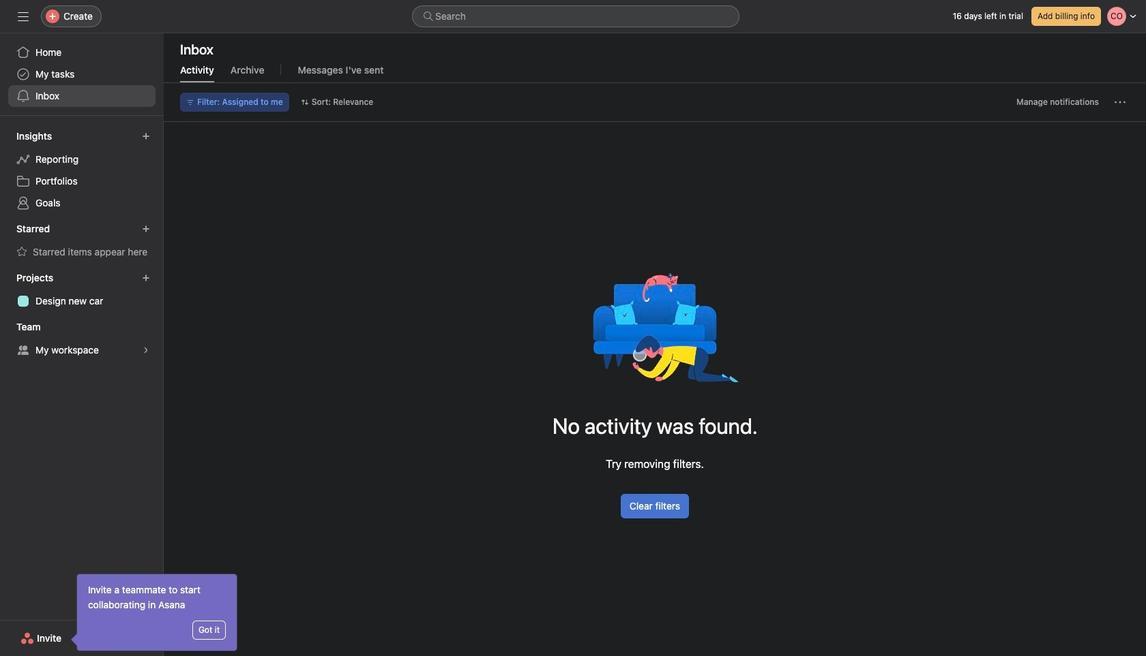 Task type: vqa. For each thing, say whether or not it's contained in the screenshot.
New project or portfolio icon
yes



Task type: locate. For each thing, give the bounding box(es) containing it.
see details, my workspace image
[[142, 347, 150, 355]]

new project or portfolio image
[[142, 274, 150, 282]]

sort: relevance image
[[301, 98, 309, 106]]

list box
[[412, 5, 739, 27]]

add items to starred image
[[142, 225, 150, 233]]

insights element
[[0, 124, 164, 217]]

tooltip
[[73, 575, 237, 651]]



Task type: describe. For each thing, give the bounding box(es) containing it.
teams element
[[0, 315, 164, 364]]

starred element
[[0, 217, 164, 266]]

more actions image
[[1115, 97, 1126, 108]]

global element
[[0, 33, 164, 115]]

projects element
[[0, 266, 164, 315]]

new insights image
[[142, 132, 150, 141]]

hide sidebar image
[[18, 11, 29, 22]]



